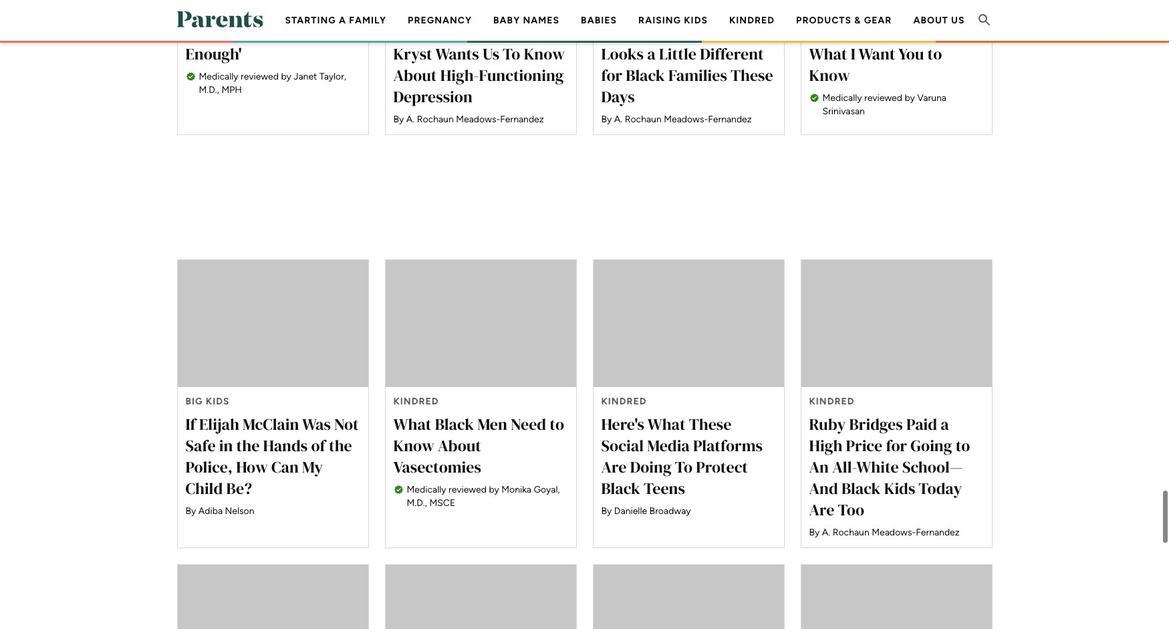 Task type: locate. For each thing, give the bounding box(es) containing it.
kids inside ruby bridges paid a high price for going to an all-white school— and black kids today are too
[[884, 477, 915, 499]]

elijah
[[199, 413, 239, 435]]

pregnancy
[[408, 15, 472, 26]]

a inside the family dinner is back, but the tradition looks a little different for black families these days
[[647, 43, 656, 65]]

know inside what black men need to know about vasectomies
[[393, 435, 434, 457]]

of inside the i'm the mom of a black trans child—here's what i want you to know
[[900, 0, 914, 22]]

0 horizontal spatial of
[[311, 435, 325, 457]]

what the family of former miss usa cheslie kryst wants us to know about high-functioning depression link
[[385, 0, 577, 135]]

a
[[918, 0, 926, 22], [339, 15, 346, 26], [647, 43, 656, 65], [941, 413, 949, 435]]

are inside ruby bridges paid a high price for going to an all-white school— and black kids today are too
[[809, 499, 835, 521]]

cheslie
[[516, 22, 567, 44]]

i'm the mom of a black trans child—here's what i want you to know
[[809, 0, 969, 87]]

2 horizontal spatial to
[[675, 456, 693, 478]]

what up kryst
[[393, 0, 431, 22]]

for inside the family dinner is back, but the tradition looks a little different for black families these days
[[601, 64, 622, 87]]

a inside the i'm the mom of a black trans child—here's what i want you to know
[[918, 0, 926, 22]]

what right here's
[[648, 413, 686, 435]]

0 horizontal spatial to
[[248, 22, 265, 44]]

the
[[435, 0, 458, 22], [835, 0, 858, 22], [672, 22, 695, 44], [236, 435, 260, 457], [329, 435, 352, 457]]

a right paid
[[941, 413, 949, 435]]

ruby bridges paid a high price for going to an all-white school— and black kids today are too link
[[801, 260, 992, 548]]

2 horizontal spatial about
[[913, 15, 948, 26]]

a right mom
[[918, 0, 926, 22]]

know
[[524, 43, 565, 65], [809, 64, 850, 87], [393, 435, 434, 457]]

too
[[838, 499, 864, 521]]

artist bisa butler poses with her quilt "three kings" at the 2018 art basel miami beach image
[[177, 565, 368, 629]]

0 vertical spatial kids
[[684, 15, 708, 26]]

mcclain
[[243, 413, 299, 435]]

looks
[[601, 43, 644, 65]]

the inside the family dinner is back, but the tradition looks a little different for black families these days
[[672, 22, 695, 44]]

trans
[[809, 22, 850, 44]]

it
[[186, 22, 196, 44]]

a right the starting
[[339, 15, 346, 26]]

high
[[809, 435, 843, 457]]

to inside what black men need to know about vasectomies
[[550, 413, 564, 435]]

miss
[[450, 22, 481, 44]]

for
[[601, 64, 622, 87], [886, 435, 907, 457]]

kryst
[[393, 43, 432, 65]]

author's daughter with a friend image
[[177, 260, 368, 387]]

was
[[302, 413, 331, 435]]

1 vertical spatial are
[[809, 499, 835, 521]]

kids right raising
[[684, 15, 708, 26]]

2 horizontal spatial to
[[956, 435, 970, 457]]

1 vertical spatial these
[[689, 413, 732, 435]]

to
[[248, 22, 265, 44], [503, 43, 520, 65], [675, 456, 693, 478]]

of for mom
[[900, 0, 914, 22]]

0 vertical spatial are
[[601, 456, 627, 478]]

1 horizontal spatial about
[[438, 435, 481, 457]]

be?
[[226, 477, 252, 499]]

enough'
[[186, 43, 242, 65]]

what black men need to know about vasectomies link
[[385, 260, 577, 548]]

these up protect
[[689, 413, 732, 435]]

0 horizontal spatial know
[[393, 435, 434, 457]]

my
[[302, 456, 323, 478]]

what black men need to know about vasectomies
[[393, 413, 564, 478]]

men
[[478, 413, 507, 435]]

0 horizontal spatial us
[[483, 43, 499, 65]]

0 horizontal spatial family
[[349, 15, 386, 26]]

what left i
[[809, 43, 847, 65]]

not
[[334, 413, 359, 435]]

what inside what the family of former miss usa cheslie kryst wants us to know about high-functioning depression
[[393, 0, 431, 22]]

the
[[601, 0, 629, 22]]

raising kids
[[638, 15, 708, 26]]

to right doing
[[675, 456, 693, 478]]

identity
[[228, 0, 284, 22]]

and
[[809, 477, 838, 499]]

days
[[601, 86, 635, 108]]

what up vasectomies
[[393, 413, 431, 435]]

of inside what the family of former miss usa cheslie kryst wants us to know about high-functioning depression
[[513, 0, 527, 22]]

kindred link
[[729, 15, 775, 26]]

family inside what the family of former miss usa cheslie kryst wants us to know about high-functioning depression
[[462, 0, 509, 22]]

0 horizontal spatial kids
[[684, 15, 708, 26]]

family for starting a family
[[349, 15, 386, 26]]

1 horizontal spatial for
[[886, 435, 907, 457]]

0 vertical spatial about
[[913, 15, 948, 26]]

for inside ruby bridges paid a high price for going to an all-white school— and black kids today are too
[[886, 435, 907, 457]]

2 horizontal spatial know
[[809, 64, 850, 87]]

about inside what black men need to know about vasectomies
[[438, 435, 481, 457]]

to left be
[[248, 22, 265, 44]]

1 vertical spatial for
[[886, 435, 907, 457]]

doing
[[630, 456, 672, 478]]

depression
[[393, 86, 472, 108]]

babies
[[581, 15, 617, 26]]

what
[[317, 0, 355, 22], [393, 0, 431, 22], [809, 43, 847, 65], [393, 413, 431, 435], [648, 413, 686, 435]]

family for what the family of former miss usa cheslie kryst wants us to know about high-functioning depression
[[462, 0, 509, 22]]

black inside the i'm the mom of a black trans child—here's what i want you to know
[[930, 0, 969, 22]]

products & gear
[[796, 15, 892, 26]]

ruby
[[809, 413, 846, 435]]

to down baby
[[503, 43, 520, 65]]

platforms
[[693, 435, 763, 457]]

and
[[287, 0, 314, 22]]

starting a family link
[[285, 15, 386, 26]]

1 vertical spatial about
[[393, 64, 437, 87]]

black
[[186, 0, 225, 22], [930, 0, 969, 22], [626, 64, 665, 87], [435, 413, 474, 435], [601, 477, 640, 499], [842, 477, 881, 499]]

paid
[[906, 413, 937, 435]]

for down back,
[[601, 64, 622, 87]]

are left too
[[809, 499, 835, 521]]

but
[[644, 22, 669, 44]]

about inside header "navigation"
[[913, 15, 948, 26]]

know inside what the family of former miss usa cheslie kryst wants us to know about high-functioning depression
[[524, 43, 565, 65]]

for right price
[[886, 435, 907, 457]]

us right miss in the left of the page
[[483, 43, 499, 65]]

families
[[669, 64, 727, 87]]

baby names link
[[493, 15, 560, 26]]

visit parents' homepage image
[[177, 11, 263, 27]]

know inside the i'm the mom of a black trans child—here's what i want you to know
[[809, 64, 850, 87]]

how
[[236, 456, 268, 478]]

what right the and
[[317, 0, 355, 22]]

0 horizontal spatial are
[[601, 456, 627, 478]]

1 horizontal spatial kids
[[884, 477, 915, 499]]

1 horizontal spatial to
[[503, 43, 520, 65]]

want
[[859, 43, 895, 65]]

family inside header "navigation"
[[349, 15, 386, 26]]

us left the search image
[[951, 15, 965, 26]]

1 horizontal spatial us
[[951, 15, 965, 26]]

teens using social media while in the kitchen at home image
[[593, 260, 784, 387]]

police,
[[186, 456, 233, 478]]

2 horizontal spatial of
[[900, 0, 914, 22]]

1 horizontal spatial know
[[524, 43, 565, 65]]

the inside what the family of former miss usa cheslie kryst wants us to know about high-functioning depression
[[435, 0, 458, 22]]

1 vertical spatial us
[[483, 43, 499, 65]]

0 vertical spatial us
[[951, 15, 965, 26]]

all-
[[832, 456, 856, 478]]

1 horizontal spatial to
[[928, 43, 942, 65]]

to right going
[[956, 435, 970, 457]]

what inside here's what these social media platforms are doing to protect black teens
[[648, 413, 686, 435]]

dinner
[[683, 0, 732, 22]]

0 vertical spatial these
[[731, 64, 773, 87]]

1 vertical spatial kids
[[884, 477, 915, 499]]

babies link
[[581, 15, 617, 26]]

the inside the i'm the mom of a black trans child—here's what i want you to know
[[835, 0, 858, 22]]

are left doing
[[601, 456, 627, 478]]

family
[[462, 0, 509, 22], [632, 0, 680, 22], [349, 15, 386, 26]]

a left little
[[647, 43, 656, 65]]

can
[[271, 456, 299, 478]]

1 horizontal spatial are
[[809, 499, 835, 521]]

media
[[647, 435, 690, 457]]

0 horizontal spatial for
[[601, 64, 622, 87]]

kids left today
[[884, 477, 915, 499]]

hands
[[263, 435, 308, 457]]

0 horizontal spatial about
[[393, 64, 437, 87]]

if elijah mcclain was not safe in the hands of the police, how can my child be? link
[[177, 260, 369, 548]]

these
[[731, 64, 773, 87], [689, 413, 732, 435]]

2 horizontal spatial family
[[632, 0, 680, 22]]

2 vertical spatial about
[[438, 435, 481, 457]]

1 horizontal spatial family
[[462, 0, 509, 22]]

to inside ruby bridges paid a high price for going to an all-white school— and black kids today are too
[[956, 435, 970, 457]]

social
[[601, 435, 644, 457]]

to right you
[[928, 43, 942, 65]]

raising
[[638, 15, 681, 26]]

&
[[855, 15, 861, 26]]

kids
[[684, 15, 708, 26], [884, 477, 915, 499]]

0 horizontal spatial to
[[550, 413, 564, 435]]

1 horizontal spatial of
[[513, 0, 527, 22]]

these down tradition
[[731, 64, 773, 87]]

0 vertical spatial for
[[601, 64, 622, 87]]

to right need
[[550, 413, 564, 435]]

what the family of former miss usa cheslie kryst wants us to know about high-functioning depression
[[393, 0, 567, 108]]



Task type: vqa. For each thing, say whether or not it's contained in the screenshot.
topmost About
yes



Task type: describe. For each thing, give the bounding box(es) containing it.
products
[[796, 15, 852, 26]]

to inside here's what these social media platforms are doing to protect black teens
[[675, 456, 693, 478]]

here's
[[601, 413, 644, 435]]

tampons and pads on a designed background image
[[593, 565, 784, 629]]

baby names
[[493, 15, 560, 26]]

gabriel union, dwyane wade, and kaavia james union wade sit for a portrait in their living room image
[[801, 565, 992, 629]]

usa
[[484, 22, 513, 44]]

to inside black identity and what it means to be 'black enough'
[[248, 22, 265, 44]]

teens
[[644, 477, 685, 499]]

different
[[700, 43, 764, 65]]

mom
[[862, 0, 897, 22]]

today
[[919, 477, 962, 499]]

male patient looks with interest at x-rays on digital tablet image
[[385, 260, 576, 387]]

are inside here's what these social media platforms are doing to protect black teens
[[601, 456, 627, 478]]

i
[[851, 43, 856, 65]]

tradition
[[699, 22, 765, 44]]

be
[[269, 22, 286, 44]]

if elijah mcclain was not safe in the hands of the police, how can my child be?
[[186, 413, 359, 499]]

us inside what the family of former miss usa cheslie kryst wants us to know about high-functioning depression
[[483, 43, 499, 65]]

ruby bridges, age 6, stands in front of the door of her home image
[[801, 260, 992, 387]]

what inside black identity and what it means to be 'black enough'
[[317, 0, 355, 22]]

gear
[[864, 15, 892, 26]]

pregnancy link
[[408, 15, 472, 26]]

these inside the family dinner is back, but the tradition looks a little different for black families these days
[[731, 64, 773, 87]]

kids inside header "navigation"
[[684, 15, 708, 26]]

bridges
[[849, 413, 903, 435]]

if
[[186, 413, 196, 435]]

about us
[[913, 15, 965, 26]]

starting a family
[[285, 15, 386, 26]]

about inside what the family of former miss usa cheslie kryst wants us to know about high-functioning depression
[[393, 64, 437, 87]]

us inside header "navigation"
[[951, 15, 965, 26]]

what inside the i'm the mom of a black trans child—here's what i want you to know
[[809, 43, 847, 65]]

starting
[[285, 15, 336, 26]]

black inside the family dinner is back, but the tradition looks a little different for black families these days
[[626, 64, 665, 87]]

search image
[[976, 12, 992, 28]]

need
[[511, 413, 546, 435]]

an
[[809, 456, 829, 478]]

protect
[[696, 456, 748, 478]]

i'm
[[809, 0, 831, 22]]

going
[[911, 435, 952, 457]]

to inside the i'm the mom of a black trans child—here's what i want you to know
[[928, 43, 942, 65]]

former
[[393, 22, 446, 44]]

means
[[199, 22, 244, 44]]

the family dinner is back, but the tradition looks a little different for black families these days
[[601, 0, 773, 108]]

'black
[[290, 22, 333, 44]]

african american female teacher and boy talking in hand sign language at elementary school image
[[385, 565, 576, 629]]

high-
[[440, 64, 479, 87]]

functioning
[[479, 64, 564, 87]]

about us link
[[913, 15, 965, 26]]

child
[[186, 477, 223, 499]]

i'm the mom of a black trans child—here's what i want you to know link
[[801, 0, 992, 135]]

baby
[[493, 15, 520, 26]]

little
[[659, 43, 696, 65]]

school—
[[902, 456, 963, 478]]

the family dinner is back, but the tradition looks a little different for black families these days link
[[593, 0, 784, 135]]

header navigation
[[274, 0, 976, 83]]

raising kids link
[[638, 15, 708, 26]]

ruby bridges paid a high price for going to an all-white school— and black kids today are too
[[809, 413, 970, 521]]

vasectomies
[[393, 456, 481, 478]]

black inside what black men need to know about vasectomies
[[435, 413, 474, 435]]

is
[[736, 0, 747, 22]]

black inside here's what these social media platforms are doing to protect black teens
[[601, 477, 640, 499]]

of inside "if elijah mcclain was not safe in the hands of the police, how can my child be?"
[[311, 435, 325, 457]]

black inside black identity and what it means to be 'black enough'
[[186, 0, 225, 22]]

price
[[846, 435, 883, 457]]

of for family
[[513, 0, 527, 22]]

family inside the family dinner is back, but the tradition looks a little different for black families these days
[[632, 0, 680, 22]]

child—here's
[[853, 22, 947, 44]]

a inside ruby bridges paid a high price for going to an all-white school— and black kids today are too
[[941, 413, 949, 435]]

white
[[856, 456, 899, 478]]

in
[[219, 435, 233, 457]]

names
[[523, 15, 560, 26]]

products & gear link
[[796, 15, 892, 26]]

what inside what black men need to know about vasectomies
[[393, 413, 431, 435]]

black inside ruby bridges paid a high price for going to an all-white school— and black kids today are too
[[842, 477, 881, 499]]

a inside header "navigation"
[[339, 15, 346, 26]]

kindred
[[729, 15, 775, 26]]

safe
[[186, 435, 216, 457]]

to inside what the family of former miss usa cheslie kryst wants us to know about high-functioning depression
[[503, 43, 520, 65]]

black identity and what it means to be 'black enough'
[[186, 0, 355, 65]]

black identity and what it means to be 'black enough' link
[[177, 0, 369, 135]]

wants
[[435, 43, 479, 65]]

you
[[898, 43, 924, 65]]

back,
[[601, 22, 641, 44]]

these inside here's what these social media platforms are doing to protect black teens
[[689, 413, 732, 435]]

here's what these social media platforms are doing to protect black teens
[[601, 413, 763, 499]]



